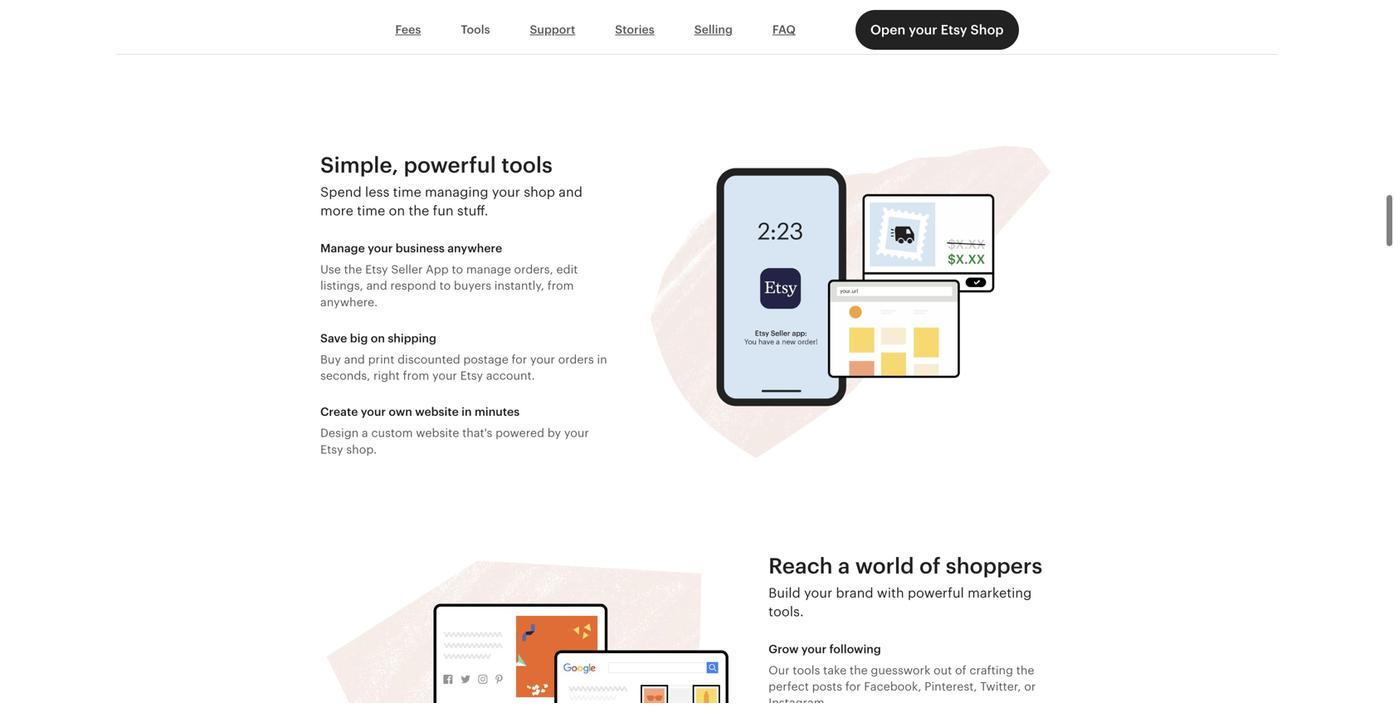 Task type: locate. For each thing, give the bounding box(es) containing it.
big
[[350, 332, 368, 345]]

buyers
[[454, 279, 491, 292]]

own
[[389, 405, 412, 418]]

powerful inside simple, powerful tools spend less time managing your shop and more time on the fun stuff.
[[404, 153, 496, 177]]

anywhere.
[[320, 295, 378, 309]]

0 horizontal spatial and
[[344, 353, 365, 366]]

0 vertical spatial time
[[393, 185, 421, 200]]

reach
[[769, 554, 833, 578]]

anywhere
[[448, 242, 502, 255]]

etsy down postage
[[460, 369, 483, 382]]

on right big
[[371, 332, 385, 345]]

right
[[374, 369, 400, 382]]

and up seconds,
[[344, 353, 365, 366]]

postage
[[463, 353, 509, 366]]

0 horizontal spatial for
[[512, 353, 527, 366]]

1 horizontal spatial and
[[366, 279, 387, 292]]

from down the discounted
[[403, 369, 429, 382]]

from down edit
[[548, 279, 574, 292]]

1 vertical spatial on
[[371, 332, 385, 345]]

shop
[[971, 22, 1004, 37]]

design
[[320, 426, 359, 440]]

your up take
[[802, 642, 827, 656]]

0 vertical spatial powerful
[[404, 153, 496, 177]]

of right out
[[955, 664, 967, 677]]

shop
[[524, 185, 555, 200]]

faq
[[773, 23, 796, 36]]

less
[[365, 185, 390, 200]]

to down app
[[439, 279, 451, 292]]

the up listings,
[[344, 263, 362, 276]]

0 vertical spatial on
[[389, 203, 405, 218]]

0 vertical spatial in
[[597, 353, 607, 366]]

your up seller
[[368, 242, 393, 255]]

buy
[[320, 353, 341, 366]]

following
[[830, 642, 881, 656]]

from inside save big on shipping buy and print discounted postage for your orders in seconds, right from your etsy account.
[[403, 369, 429, 382]]

etsy
[[941, 22, 968, 37], [365, 263, 388, 276], [460, 369, 483, 382], [320, 443, 343, 456]]

time
[[393, 185, 421, 200], [357, 203, 385, 218]]

your down reach
[[804, 586, 833, 601]]

1 vertical spatial powerful
[[908, 586, 964, 601]]

a inside reach a world of shoppers build your brand with powerful marketing tools.
[[838, 554, 850, 578]]

the left fun
[[409, 203, 429, 218]]

1 horizontal spatial in
[[597, 353, 607, 366]]

support link
[[510, 14, 595, 46]]

and right shop
[[559, 185, 583, 200]]

powerful up managing
[[404, 153, 496, 177]]

1 horizontal spatial powerful
[[908, 586, 964, 601]]

manage your business anywhere use the etsy seller app to manage orders, edit listings, and respond to buyers instantly, from anywhere.
[[320, 242, 578, 309]]

posts
[[812, 680, 843, 693]]

stories
[[615, 23, 655, 36]]

0 vertical spatial tools
[[502, 153, 553, 177]]

and up anywhere.
[[366, 279, 387, 292]]

for
[[512, 353, 527, 366], [846, 680, 861, 693]]

1 horizontal spatial of
[[955, 664, 967, 677]]

a up shop.
[[362, 426, 368, 440]]

the down following
[[850, 664, 868, 677]]

manage
[[466, 263, 511, 276]]

0 vertical spatial and
[[559, 185, 583, 200]]

powerful inside reach a world of shoppers build your brand with powerful marketing tools.
[[908, 586, 964, 601]]

pinterest,
[[925, 680, 977, 693]]

1 vertical spatial for
[[846, 680, 861, 693]]

spend
[[320, 185, 362, 200]]

from
[[548, 279, 574, 292], [403, 369, 429, 382]]

1 vertical spatial a
[[838, 554, 850, 578]]

save
[[320, 332, 347, 345]]

more
[[320, 203, 353, 218]]

website right own
[[415, 405, 459, 418]]

etsy left seller
[[365, 263, 388, 276]]

account.
[[486, 369, 535, 382]]

print
[[368, 353, 395, 366]]

discounted
[[398, 353, 460, 366]]

and inside save big on shipping buy and print discounted postage for your orders in seconds, right from your etsy account.
[[344, 353, 365, 366]]

on inside simple, powerful tools spend less time managing your shop and more time on the fun stuff.
[[389, 203, 405, 218]]

0 vertical spatial to
[[452, 263, 463, 276]]

2 vertical spatial and
[[344, 353, 365, 366]]

0 vertical spatial of
[[920, 554, 941, 578]]

0 vertical spatial website
[[415, 405, 459, 418]]

website
[[415, 405, 459, 418], [416, 426, 459, 440]]

website left 'that's'
[[416, 426, 459, 440]]

for inside save big on shipping buy and print discounted postage for your orders in seconds, right from your etsy account.
[[512, 353, 527, 366]]

0 horizontal spatial tools
[[502, 153, 553, 177]]

1 vertical spatial from
[[403, 369, 429, 382]]

to right app
[[452, 263, 463, 276]]

1 horizontal spatial to
[[452, 263, 463, 276]]

use
[[320, 263, 341, 276]]

in
[[597, 353, 607, 366], [462, 405, 472, 418]]

in inside create your own website in minutes design a custom website that's powered by your etsy shop.
[[462, 405, 472, 418]]

tools inside grow your following our tools take the guesswork out of crafting the perfect posts for facebook, pinterest, twitter, or instagram.
[[793, 664, 820, 677]]

tools up perfect
[[793, 664, 820, 677]]

create
[[320, 405, 358, 418]]

etsy down design
[[320, 443, 343, 456]]

your
[[909, 22, 938, 37], [492, 185, 520, 200], [368, 242, 393, 255], [530, 353, 555, 366], [432, 369, 457, 382], [361, 405, 386, 418], [564, 426, 589, 440], [804, 586, 833, 601], [802, 642, 827, 656]]

respond
[[390, 279, 436, 292]]

1 vertical spatial website
[[416, 426, 459, 440]]

1 vertical spatial and
[[366, 279, 387, 292]]

2 horizontal spatial and
[[559, 185, 583, 200]]

time right less on the top of the page
[[393, 185, 421, 200]]

in up 'that's'
[[462, 405, 472, 418]]

shipping
[[388, 332, 437, 345]]

seller
[[391, 263, 423, 276]]

0 horizontal spatial of
[[920, 554, 941, 578]]

simple, powerful tools spend less time managing your shop and more time on the fun stuff.
[[320, 153, 583, 218]]

of inside grow your following our tools take the guesswork out of crafting the perfect posts for facebook, pinterest, twitter, or instagram.
[[955, 664, 967, 677]]

a up "brand"
[[838, 554, 850, 578]]

stories link
[[595, 14, 675, 46]]

your left orders
[[530, 353, 555, 366]]

1 vertical spatial of
[[955, 664, 967, 677]]

tools
[[461, 23, 490, 36]]

facebook,
[[864, 680, 922, 693]]

the
[[409, 203, 429, 218], [344, 263, 362, 276], [850, 664, 868, 677], [1017, 664, 1035, 677]]

open
[[871, 22, 906, 37]]

time down less on the top of the page
[[357, 203, 385, 218]]

powerful right with
[[908, 586, 964, 601]]

app
[[426, 263, 449, 276]]

by
[[548, 426, 561, 440]]

1 vertical spatial time
[[357, 203, 385, 218]]

in right orders
[[597, 353, 607, 366]]

your inside reach a world of shoppers build your brand with powerful marketing tools.
[[804, 586, 833, 601]]

1 vertical spatial in
[[462, 405, 472, 418]]

for down take
[[846, 680, 861, 693]]

tools
[[502, 153, 553, 177], [793, 664, 820, 677]]

0 horizontal spatial a
[[362, 426, 368, 440]]

1 horizontal spatial on
[[389, 203, 405, 218]]

powerful
[[404, 153, 496, 177], [908, 586, 964, 601]]

1 horizontal spatial tools
[[793, 664, 820, 677]]

tools up shop
[[502, 153, 553, 177]]

1 horizontal spatial for
[[846, 680, 861, 693]]

from inside manage your business anywhere use the etsy seller app to manage orders, edit listings, and respond to buyers instantly, from anywhere.
[[548, 279, 574, 292]]

take
[[824, 664, 847, 677]]

0 vertical spatial a
[[362, 426, 368, 440]]

etsy inside create your own website in minutes design a custom website that's powered by your etsy shop.
[[320, 443, 343, 456]]

0 vertical spatial from
[[548, 279, 574, 292]]

orders,
[[514, 263, 554, 276]]

0 vertical spatial for
[[512, 353, 527, 366]]

0 horizontal spatial from
[[403, 369, 429, 382]]

your left shop
[[492, 185, 520, 200]]

for inside grow your following our tools take the guesswork out of crafting the perfect posts for facebook, pinterest, twitter, or instagram.
[[846, 680, 861, 693]]

1 horizontal spatial a
[[838, 554, 850, 578]]

1 horizontal spatial from
[[548, 279, 574, 292]]

open your etsy shop
[[871, 22, 1004, 37]]

selling link
[[675, 14, 753, 46]]

on down less on the top of the page
[[389, 203, 405, 218]]

etsy left shop
[[941, 22, 968, 37]]

selling
[[695, 23, 733, 36]]

of right world
[[920, 554, 941, 578]]

0 horizontal spatial powerful
[[404, 153, 496, 177]]

of
[[920, 554, 941, 578], [955, 664, 967, 677]]

and inside simple, powerful tools spend less time managing your shop and more time on the fun stuff.
[[559, 185, 583, 200]]

and
[[559, 185, 583, 200], [366, 279, 387, 292], [344, 353, 365, 366]]

faq link
[[753, 14, 816, 46]]

business
[[396, 242, 445, 255]]

minutes
[[475, 405, 520, 418]]

1 vertical spatial to
[[439, 279, 451, 292]]

on
[[389, 203, 405, 218], [371, 332, 385, 345]]

0 horizontal spatial in
[[462, 405, 472, 418]]

your left own
[[361, 405, 386, 418]]

0 horizontal spatial on
[[371, 332, 385, 345]]

open your etsy shop link
[[856, 10, 1019, 50]]

for up account. at the left
[[512, 353, 527, 366]]

1 vertical spatial tools
[[793, 664, 820, 677]]

1 horizontal spatial time
[[393, 185, 421, 200]]

to
[[452, 263, 463, 276], [439, 279, 451, 292]]



Task type: vqa. For each thing, say whether or not it's contained in the screenshot.
Faq LINK
yes



Task type: describe. For each thing, give the bounding box(es) containing it.
fees
[[395, 23, 421, 36]]

simple,
[[320, 153, 399, 177]]

on inside save big on shipping buy and print discounted postage for your orders in seconds, right from your etsy account.
[[371, 332, 385, 345]]

your inside simple, powerful tools spend less time managing your shop and more time on the fun stuff.
[[492, 185, 520, 200]]

grow your following our tools take the guesswork out of crafting the perfect posts for facebook, pinterest, twitter, or instagram.
[[769, 642, 1036, 703]]

tools.
[[769, 604, 804, 619]]

perfect
[[769, 680, 809, 693]]

your inside manage your business anywhere use the etsy seller app to manage orders, edit listings, and respond to buyers instantly, from anywhere.
[[368, 242, 393, 255]]

the inside manage your business anywhere use the etsy seller app to manage orders, edit listings, and respond to buyers instantly, from anywhere.
[[344, 263, 362, 276]]

tools inside simple, powerful tools spend less time managing your shop and more time on the fun stuff.
[[502, 153, 553, 177]]

instantly,
[[495, 279, 545, 292]]

guesswork
[[871, 664, 931, 677]]

seconds,
[[320, 369, 370, 382]]

and inside manage your business anywhere use the etsy seller app to manage orders, edit listings, and respond to buyers instantly, from anywhere.
[[366, 279, 387, 292]]

fees link
[[376, 14, 441, 46]]

world
[[856, 554, 915, 578]]

fun
[[433, 203, 454, 218]]

edit
[[557, 263, 578, 276]]

your inside grow your following our tools take the guesswork out of crafting the perfect posts for facebook, pinterest, twitter, or instagram.
[[802, 642, 827, 656]]

your right the open
[[909, 22, 938, 37]]

out
[[934, 664, 952, 677]]

create your own website in minutes design a custom website that's powered by your etsy shop.
[[320, 405, 589, 456]]

our
[[769, 664, 790, 677]]

shop.
[[346, 443, 377, 456]]

of inside reach a world of shoppers build your brand with powerful marketing tools.
[[920, 554, 941, 578]]

managing
[[425, 185, 489, 200]]

powered
[[496, 426, 545, 440]]

brand
[[836, 586, 874, 601]]

build
[[769, 586, 801, 601]]

or
[[1025, 680, 1036, 693]]

instagram.
[[769, 696, 828, 703]]

your down the discounted
[[432, 369, 457, 382]]

listings,
[[320, 279, 363, 292]]

save big on shipping buy and print discounted postage for your orders in seconds, right from your etsy account.
[[320, 332, 607, 382]]

with
[[877, 586, 904, 601]]

orders
[[558, 353, 594, 366]]

tools link
[[441, 14, 510, 46]]

that's
[[462, 426, 493, 440]]

grow
[[769, 642, 799, 656]]

manage
[[320, 242, 365, 255]]

the inside simple, powerful tools spend less time managing your shop and more time on the fun stuff.
[[409, 203, 429, 218]]

shoppers
[[946, 554, 1043, 578]]

etsy inside open your etsy shop link
[[941, 22, 968, 37]]

in inside save big on shipping buy and print discounted postage for your orders in seconds, right from your etsy account.
[[597, 353, 607, 366]]

a inside create your own website in minutes design a custom website that's powered by your etsy shop.
[[362, 426, 368, 440]]

your right by
[[564, 426, 589, 440]]

etsy inside manage your business anywhere use the etsy seller app to manage orders, edit listings, and respond to buyers instantly, from anywhere.
[[365, 263, 388, 276]]

crafting
[[970, 664, 1014, 677]]

0 horizontal spatial time
[[357, 203, 385, 218]]

reach a world of shoppers build your brand with powerful marketing tools.
[[769, 554, 1043, 619]]

twitter,
[[981, 680, 1021, 693]]

etsy inside save big on shipping buy and print discounted postage for your orders in seconds, right from your etsy account.
[[460, 369, 483, 382]]

stuff.
[[457, 203, 488, 218]]

marketing
[[968, 586, 1032, 601]]

support
[[530, 23, 576, 36]]

0 horizontal spatial to
[[439, 279, 451, 292]]

the up or
[[1017, 664, 1035, 677]]

custom
[[371, 426, 413, 440]]



